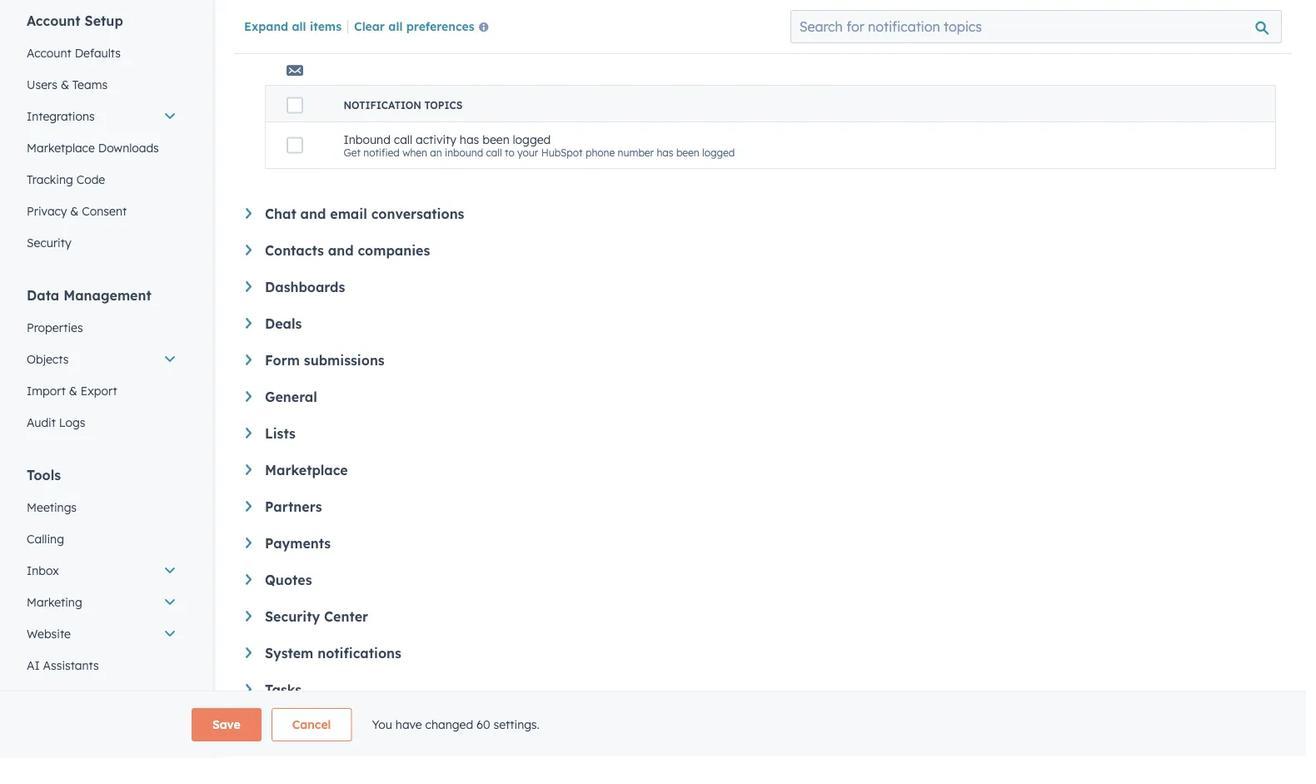 Task type: describe. For each thing, give the bounding box(es) containing it.
expand all items button
[[244, 19, 342, 33]]

users
[[27, 77, 57, 92]]

ai assistants
[[27, 659, 99, 674]]

lists button
[[246, 426, 1276, 442]]

security link
[[17, 227, 187, 259]]

payments button
[[246, 536, 1276, 552]]

users & teams link
[[17, 69, 187, 101]]

when
[[403, 146, 427, 159]]

have
[[396, 718, 422, 733]]

caret image for dashboards
[[246, 282, 252, 292]]

setup
[[85, 12, 123, 29]]

account for account defaults
[[27, 46, 71, 60]]

save button
[[192, 709, 261, 742]]

code
[[76, 172, 105, 187]]

marketplace button
[[246, 462, 1276, 479]]

marketing
[[27, 596, 82, 610]]

clear all preferences
[[354, 19, 475, 33]]

hubspot
[[541, 146, 583, 159]]

1 horizontal spatial logged
[[702, 146, 735, 159]]

cancel
[[292, 718, 331, 733]]

form submissions
[[265, 352, 385, 369]]

inbound
[[344, 132, 391, 146]]

tools
[[27, 467, 61, 484]]

0 horizontal spatial has
[[460, 132, 479, 146]]

caret image for lists
[[246, 428, 252, 439]]

lists
[[265, 426, 296, 442]]

defaults
[[75, 46, 121, 60]]

get
[[344, 146, 361, 159]]

chat and email conversations
[[265, 206, 464, 222]]

tools element
[[17, 467, 187, 714]]

system notifications button
[[246, 646, 1276, 662]]

form
[[265, 352, 300, 369]]

quotes
[[265, 572, 312, 589]]

ai assistants link
[[17, 651, 187, 682]]

security for security
[[27, 236, 71, 250]]

topics
[[424, 99, 463, 112]]

chat and email conversations button
[[246, 206, 1276, 222]]

calling link
[[17, 524, 187, 556]]

audit logs link
[[17, 407, 187, 439]]

caret image for payments
[[246, 538, 252, 549]]

& for export
[[69, 384, 77, 399]]

cancel button
[[271, 709, 352, 742]]

you
[[372, 718, 392, 733]]

conversations
[[371, 206, 464, 222]]

Search for notification topics search field
[[791, 10, 1282, 43]]

to
[[505, 146, 515, 159]]

assistants
[[43, 659, 99, 674]]

objects button
[[17, 344, 187, 376]]

system
[[265, 646, 313, 662]]

activity
[[416, 132, 457, 146]]

quotes button
[[246, 572, 1276, 589]]

you have changed 60 settings.
[[372, 718, 540, 733]]

properties
[[27, 321, 83, 335]]

tasks
[[265, 682, 302, 699]]

website
[[27, 627, 71, 642]]

marketplace downloads
[[27, 141, 159, 155]]

consent
[[82, 204, 127, 219]]

tracking code link
[[17, 164, 187, 196]]

caret image for marketplace
[[246, 465, 252, 476]]

email
[[330, 206, 367, 222]]

settings.
[[494, 718, 540, 733]]

account for account setup
[[27, 12, 81, 29]]

data management
[[27, 287, 151, 304]]

and for chat
[[300, 206, 326, 222]]

properties link
[[17, 312, 187, 344]]

account setup
[[27, 12, 123, 29]]

downloads
[[98, 141, 159, 155]]

caret image for general
[[246, 392, 252, 402]]

call
[[265, 32, 287, 47]]

privacy
[[27, 204, 67, 219]]

changed
[[425, 718, 473, 733]]

system notifications
[[265, 646, 401, 662]]

teams
[[72, 77, 108, 92]]

deals button
[[246, 316, 1276, 332]]

security center button
[[246, 609, 1276, 626]]

marketplace for marketplace
[[265, 462, 348, 479]]

contacts and companies
[[265, 242, 430, 259]]

marketing button
[[17, 587, 187, 619]]

phone
[[586, 146, 615, 159]]

general button
[[246, 389, 1276, 406]]

caret image for tasks
[[246, 685, 252, 696]]

ai
[[27, 659, 40, 674]]

payments
[[265, 536, 331, 552]]

users & teams
[[27, 77, 108, 92]]

dashboards button
[[246, 279, 1276, 296]]

caret image for deals
[[246, 318, 252, 329]]

clear all preferences button
[[354, 17, 495, 37]]



Task type: vqa. For each thing, say whether or not it's contained in the screenshot.
onboarding.steps.sendTrackedEmailInGmail.title image
no



Task type: locate. For each thing, give the bounding box(es) containing it.
caret image inside lists dropdown button
[[246, 428, 252, 439]]

caret image inside 'form submissions' dropdown button
[[246, 355, 252, 366]]

& inside data management element
[[69, 384, 77, 399]]

number
[[618, 146, 654, 159]]

audit logs
[[27, 416, 85, 430]]

expand all items
[[244, 19, 342, 33]]

and right chat
[[300, 206, 326, 222]]

5 caret image from the top
[[246, 428, 252, 439]]

security down privacy
[[27, 236, 71, 250]]

caret image inside dashboards dropdown button
[[246, 282, 252, 292]]

3 caret image from the top
[[246, 502, 252, 512]]

meetings link
[[17, 492, 187, 524]]

partners button
[[246, 499, 1276, 516]]

dashboards
[[265, 279, 345, 296]]

tracking
[[27, 172, 73, 187]]

caret image inside quotes dropdown button
[[246, 575, 252, 586]]

security inside account setup element
[[27, 236, 71, 250]]

import
[[27, 384, 66, 399]]

caret image inside tasks dropdown button
[[246, 685, 252, 696]]

account up users
[[27, 46, 71, 60]]

caret image inside marketplace dropdown button
[[246, 465, 252, 476]]

logged up the chat and email conversations dropdown button
[[702, 146, 735, 159]]

4 caret image from the top
[[246, 392, 252, 402]]

& right privacy
[[70, 204, 79, 219]]

account setup element
[[17, 12, 187, 259]]

caret image left system
[[246, 648, 252, 659]]

& for teams
[[61, 77, 69, 92]]

1 horizontal spatial and
[[328, 242, 354, 259]]

6 caret image from the top
[[246, 612, 252, 622]]

account defaults link
[[17, 37, 187, 69]]

has right number
[[657, 146, 674, 159]]

0 horizontal spatial marketplace
[[27, 141, 95, 155]]

caret image left partners
[[246, 502, 252, 512]]

been left your
[[483, 132, 510, 146]]

4 caret image from the top
[[246, 538, 252, 549]]

caret image inside general "dropdown button"
[[246, 392, 252, 402]]

1 vertical spatial and
[[328, 242, 354, 259]]

caret image left security center
[[246, 612, 252, 622]]

data management element
[[17, 287, 187, 439]]

and for contacts
[[328, 242, 354, 259]]

all right clear
[[388, 19, 403, 33]]

1 account from the top
[[27, 12, 81, 29]]

form submissions button
[[246, 352, 1276, 369]]

import & export link
[[17, 376, 187, 407]]

account
[[27, 12, 81, 29], [27, 46, 71, 60]]

partners
[[265, 499, 322, 516]]

notifications
[[318, 646, 401, 662]]

0 vertical spatial account
[[27, 12, 81, 29]]

clear
[[354, 19, 385, 33]]

integrations button
[[17, 101, 187, 132]]

items
[[310, 19, 342, 33]]

marketplace up partners
[[265, 462, 348, 479]]

2 all from the left
[[388, 19, 403, 33]]

2 account from the top
[[27, 46, 71, 60]]

all left items
[[292, 19, 306, 33]]

inbound call activity has been logged get notified when an inbound call to your hubspot phone number has been logged
[[344, 132, 735, 159]]

and down email
[[328, 242, 354, 259]]

0 vertical spatial &
[[61, 77, 69, 92]]

caret image for security center
[[246, 612, 252, 622]]

& left export
[[69, 384, 77, 399]]

caret image for form submissions
[[246, 355, 252, 366]]

1 horizontal spatial all
[[388, 19, 403, 33]]

deals
[[265, 316, 302, 332]]

0 vertical spatial security
[[27, 236, 71, 250]]

caret image inside the chat and email conversations dropdown button
[[246, 208, 252, 219]]

7 caret image from the top
[[246, 648, 252, 659]]

security up system
[[265, 609, 320, 626]]

0 vertical spatial marketplace
[[27, 141, 95, 155]]

expand
[[244, 19, 288, 33]]

caret image inside contacts and companies "dropdown button"
[[246, 245, 252, 256]]

2 caret image from the top
[[246, 355, 252, 366]]

call left to
[[486, 146, 502, 159]]

notification
[[344, 99, 422, 112]]

tracking code
[[27, 172, 105, 187]]

all inside button
[[388, 19, 403, 33]]

caret image left form
[[246, 355, 252, 366]]

inbox button
[[17, 556, 187, 587]]

1 horizontal spatial been
[[676, 146, 700, 159]]

marketplace for marketplace downloads
[[27, 141, 95, 155]]

objects
[[27, 352, 69, 367]]

account up the account defaults
[[27, 12, 81, 29]]

8 caret image from the top
[[246, 685, 252, 696]]

privacy & consent link
[[17, 196, 187, 227]]

3 caret image from the top
[[246, 282, 252, 292]]

1 caret image from the top
[[246, 318, 252, 329]]

1 all from the left
[[292, 19, 306, 33]]

1 vertical spatial marketplace
[[265, 462, 348, 479]]

all for expand
[[292, 19, 306, 33]]

0 horizontal spatial logged
[[513, 132, 551, 146]]

0 vertical spatial and
[[300, 206, 326, 222]]

security for security center
[[265, 609, 320, 626]]

call left activity
[[394, 132, 413, 146]]

call
[[394, 132, 413, 146], [486, 146, 502, 159]]

marketplace inside account setup element
[[27, 141, 95, 155]]

caret image left tasks
[[246, 685, 252, 696]]

0 horizontal spatial security
[[27, 236, 71, 250]]

marketplace downloads link
[[17, 132, 187, 164]]

caret image
[[246, 318, 252, 329], [246, 355, 252, 366], [246, 502, 252, 512], [246, 538, 252, 549], [246, 575, 252, 586], [246, 612, 252, 622], [246, 648, 252, 659], [246, 685, 252, 696]]

an
[[430, 146, 442, 159]]

notification topics
[[344, 99, 463, 112]]

caret image inside the security center dropdown button
[[246, 612, 252, 622]]

tasks button
[[246, 682, 1276, 699]]

0 horizontal spatial and
[[300, 206, 326, 222]]

caret image inside payments dropdown button
[[246, 538, 252, 549]]

caret image for chat and email conversations
[[246, 208, 252, 219]]

1 horizontal spatial call
[[486, 146, 502, 159]]

1 vertical spatial security
[[265, 609, 320, 626]]

preferences
[[406, 19, 475, 33]]

caret image for contacts and companies
[[246, 245, 252, 256]]

all
[[292, 19, 306, 33], [388, 19, 403, 33]]

1 horizontal spatial has
[[657, 146, 674, 159]]

website button
[[17, 619, 187, 651]]

1 caret image from the top
[[246, 208, 252, 219]]

audit
[[27, 416, 56, 430]]

submissions
[[304, 352, 385, 369]]

your
[[517, 146, 538, 159]]

caret image
[[246, 208, 252, 219], [246, 245, 252, 256], [246, 282, 252, 292], [246, 392, 252, 402], [246, 428, 252, 439], [246, 465, 252, 476]]

2 caret image from the top
[[246, 245, 252, 256]]

has right activity
[[460, 132, 479, 146]]

0 horizontal spatial call
[[394, 132, 413, 146]]

center
[[324, 609, 368, 626]]

and
[[300, 206, 326, 222], [328, 242, 354, 259]]

caret image inside the "partners" dropdown button
[[246, 502, 252, 512]]

caret image left payments
[[246, 538, 252, 549]]

security
[[27, 236, 71, 250], [265, 609, 320, 626]]

save
[[212, 718, 241, 733]]

general
[[265, 389, 317, 406]]

logged right inbound
[[513, 132, 551, 146]]

privacy & consent
[[27, 204, 127, 219]]

caret image inside system notifications dropdown button
[[246, 648, 252, 659]]

inbound
[[445, 146, 483, 159]]

0 horizontal spatial been
[[483, 132, 510, 146]]

account defaults
[[27, 46, 121, 60]]

& right users
[[61, 77, 69, 92]]

caret image inside "deals" dropdown button
[[246, 318, 252, 329]]

1 horizontal spatial marketplace
[[265, 462, 348, 479]]

caret image for quotes
[[246, 575, 252, 586]]

1 vertical spatial &
[[70, 204, 79, 219]]

marketplace
[[27, 141, 95, 155], [265, 462, 348, 479]]

caret image left deals
[[246, 318, 252, 329]]

1 vertical spatial account
[[27, 46, 71, 60]]

6 caret image from the top
[[246, 465, 252, 476]]

all for clear
[[388, 19, 403, 33]]

0 horizontal spatial all
[[292, 19, 306, 33]]

2 vertical spatial &
[[69, 384, 77, 399]]

5 caret image from the top
[[246, 575, 252, 586]]

inbox
[[27, 564, 59, 579]]

integrations
[[27, 109, 95, 124]]

contacts and companies button
[[246, 242, 1276, 259]]

been right number
[[676, 146, 700, 159]]

caret image left quotes
[[246, 575, 252, 586]]

chat
[[265, 206, 296, 222]]

&
[[61, 77, 69, 92], [70, 204, 79, 219], [69, 384, 77, 399]]

& for consent
[[70, 204, 79, 219]]

caret image for system notifications
[[246, 648, 252, 659]]

caret image for partners
[[246, 502, 252, 512]]

data
[[27, 287, 59, 304]]

notified
[[363, 146, 400, 159]]

1 horizontal spatial security
[[265, 609, 320, 626]]

export
[[81, 384, 117, 399]]

marketplace down the integrations
[[27, 141, 95, 155]]

contacts
[[265, 242, 324, 259]]

60
[[477, 718, 490, 733]]

security center
[[265, 609, 368, 626]]



